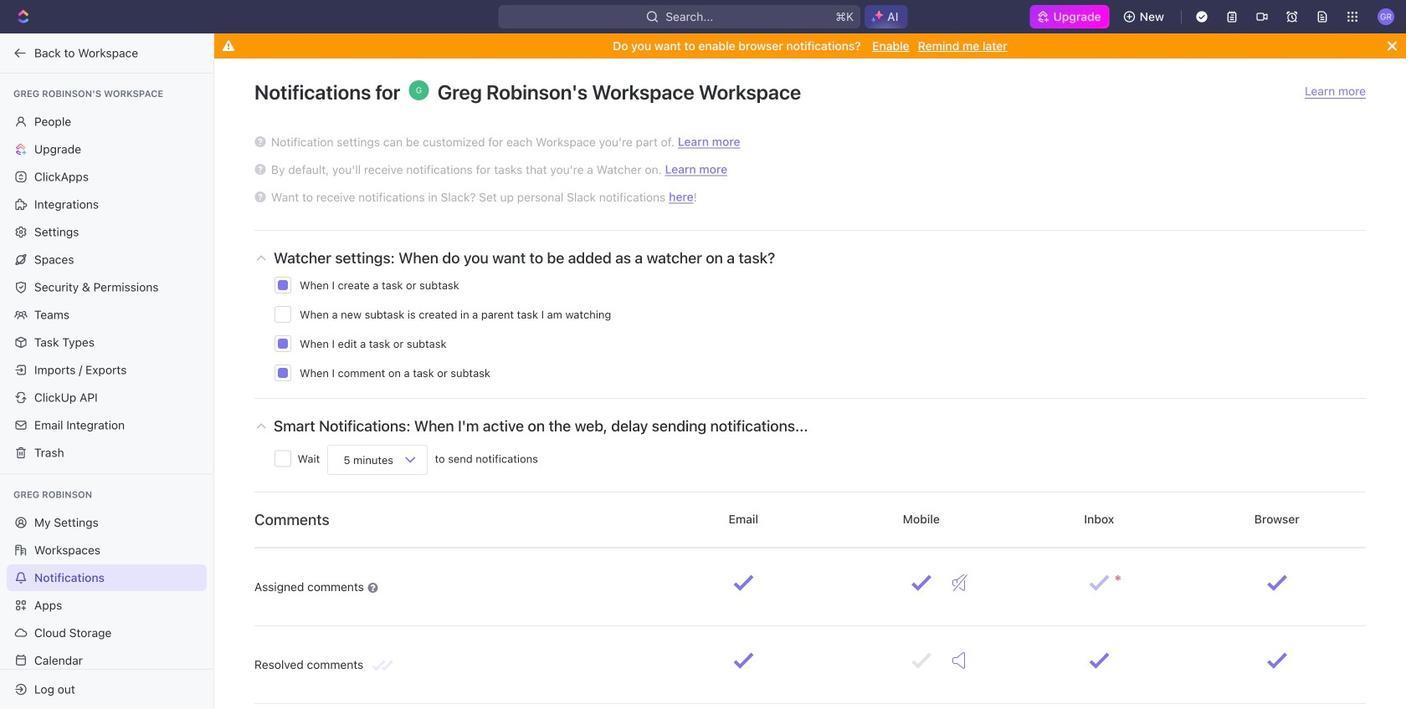 Task type: vqa. For each thing, say whether or not it's contained in the screenshot.
the leftmost SPACES
no



Task type: describe. For each thing, give the bounding box(es) containing it.
off image
[[952, 575, 967, 592]]



Task type: locate. For each thing, give the bounding box(es) containing it.
on image
[[952, 653, 965, 670]]



